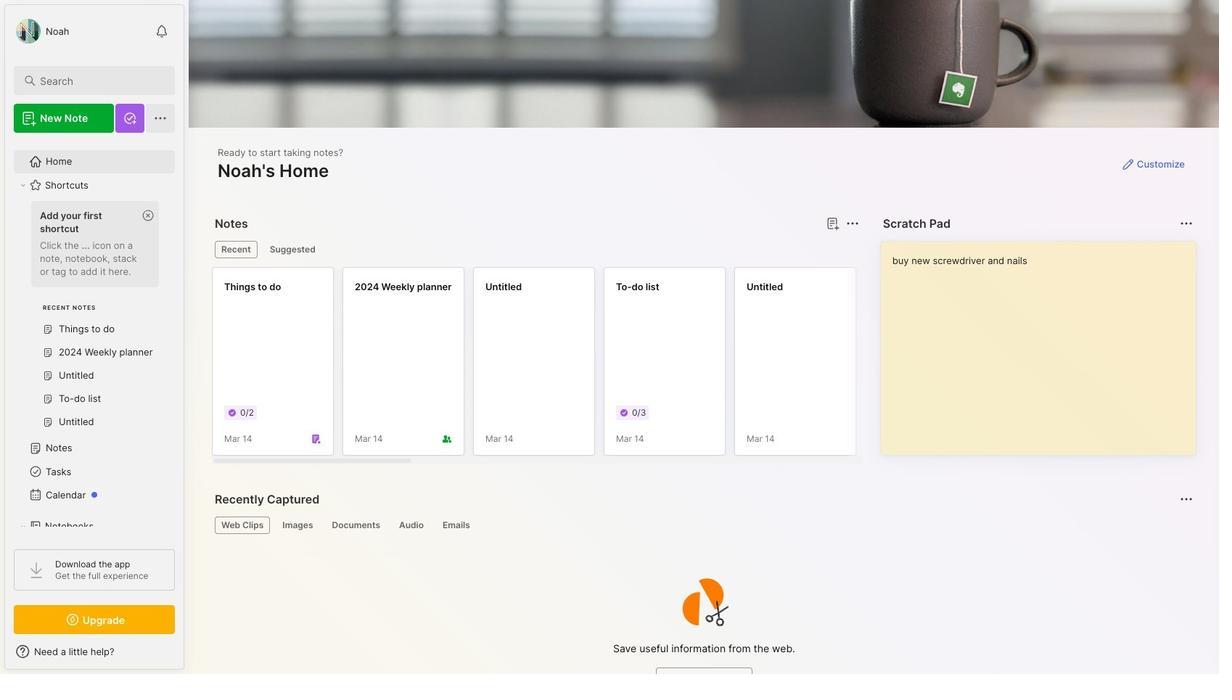 Task type: locate. For each thing, give the bounding box(es) containing it.
More actions field
[[843, 213, 863, 234], [1177, 213, 1197, 234], [1177, 489, 1197, 510]]

Search text field
[[40, 74, 162, 88]]

group
[[14, 197, 166, 443]]

click to collapse image
[[183, 648, 194, 665]]

1 vertical spatial more actions image
[[1178, 491, 1196, 508]]

more actions image
[[1178, 215, 1196, 232], [1178, 491, 1196, 508]]

WHAT'S NEW field
[[5, 640, 184, 664]]

tree
[[5, 142, 184, 664]]

row group
[[212, 267, 1220, 465]]

tab
[[215, 241, 258, 258], [263, 241, 322, 258], [215, 517, 270, 534], [276, 517, 320, 534], [326, 517, 387, 534], [393, 517, 431, 534], [436, 517, 477, 534]]

expand notebooks image
[[19, 523, 28, 531]]

tree inside main element
[[5, 142, 184, 664]]

1 tab list from the top
[[215, 241, 857, 258]]

tab list
[[215, 241, 857, 258], [215, 517, 1191, 534]]

1 vertical spatial tab list
[[215, 517, 1191, 534]]

0 vertical spatial more actions image
[[1178, 215, 1196, 232]]

None search field
[[40, 72, 162, 89]]

0 vertical spatial tab list
[[215, 241, 857, 258]]

more actions image
[[844, 215, 862, 232]]



Task type: describe. For each thing, give the bounding box(es) containing it.
main element
[[0, 0, 189, 675]]

2 tab list from the top
[[215, 517, 1191, 534]]

Start writing… text field
[[893, 242, 1196, 444]]

2 more actions image from the top
[[1178, 491, 1196, 508]]

none search field inside main element
[[40, 72, 162, 89]]

Account field
[[14, 17, 69, 46]]

group inside tree
[[14, 197, 166, 443]]

1 more actions image from the top
[[1178, 215, 1196, 232]]



Task type: vqa. For each thing, say whether or not it's contained in the screenshot.
tree
yes



